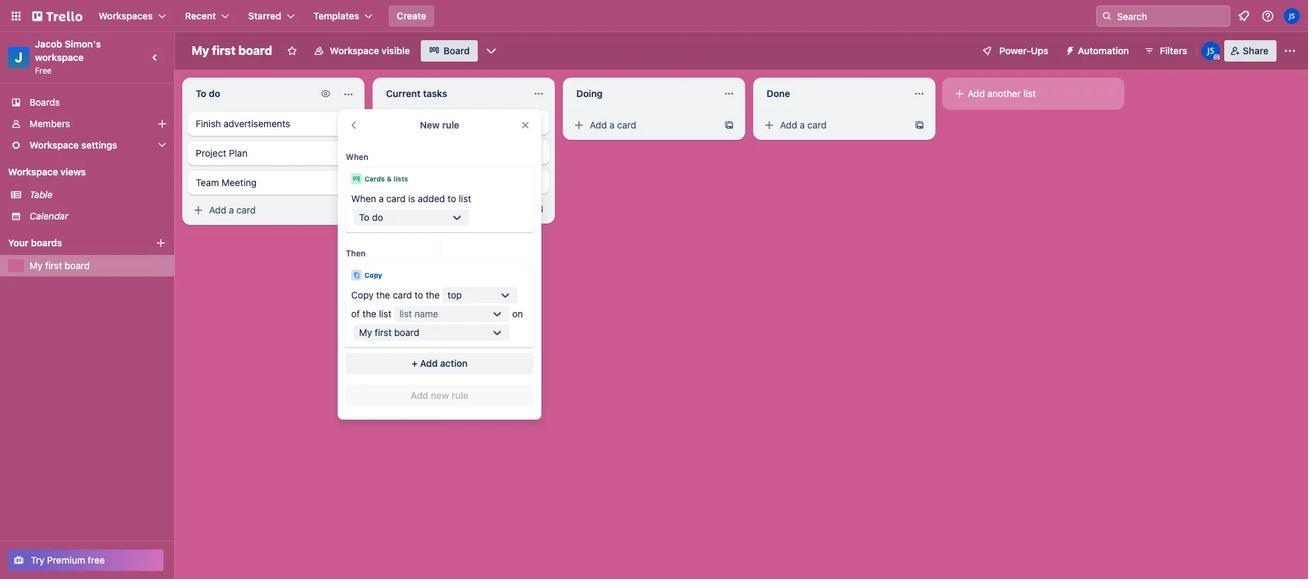 Task type: describe. For each thing, give the bounding box(es) containing it.
finish advertisements link for the current tasks text box
[[378, 111, 550, 135]]

on
[[512, 308, 523, 320]]

try premium free
[[31, 555, 105, 566]]

sm image for add a card 'link' corresponding to done text box create from template… icon
[[763, 119, 776, 132]]

card for create from template… icon corresponding to doing text box add a card 'link'
[[617, 119, 636, 131]]

create from template… image
[[533, 204, 544, 214]]

list down copy the card to the
[[379, 308, 392, 320]]

free
[[35, 66, 52, 76]]

j
[[15, 50, 23, 65]]

create button
[[389, 5, 434, 27]]

card for add a card 'link' for create from template… image
[[427, 203, 446, 214]]

0 notifications image
[[1236, 8, 1252, 24]]

rule inside button
[[452, 390, 469, 401]]

try
[[31, 555, 45, 566]]

of the list
[[351, 308, 392, 320]]

top
[[448, 289, 462, 301]]

add right +
[[420, 358, 438, 369]]

add right sm image
[[968, 88, 985, 99]]

team meeting for to do text box
[[196, 177, 257, 188]]

2 vertical spatial board
[[394, 327, 419, 338]]

2 horizontal spatial my first board
[[359, 327, 419, 338]]

starred
[[248, 10, 281, 21]]

a for add a card 'link' corresponding to done text box create from template… icon
[[800, 119, 805, 131]]

cards
[[365, 175, 385, 183]]

to do
[[359, 212, 383, 223]]

is
[[408, 193, 415, 204]]

jacob simon's workspace link
[[35, 38, 103, 63]]

boards
[[31, 237, 62, 249]]

jacob simon's workspace free
[[35, 38, 103, 76]]

add left added
[[399, 203, 417, 214]]

members
[[29, 118, 70, 129]]

j link
[[8, 47, 29, 68]]

first inside board name text box
[[212, 44, 236, 58]]

card for add a card 'link' corresponding to done text box create from template… icon
[[807, 119, 827, 131]]

finish advertisements for the current tasks text box
[[386, 117, 481, 128]]

add board image
[[155, 238, 166, 249]]

2 vertical spatial my
[[359, 327, 372, 338]]

project
[[196, 147, 226, 159]]

copy the card to the
[[351, 289, 440, 301]]

list right added
[[459, 193, 471, 204]]

workspace for workspace settings
[[29, 139, 79, 151]]

a up the do
[[379, 193, 384, 204]]

members link
[[0, 113, 174, 135]]

simon's
[[65, 38, 101, 50]]

create
[[397, 10, 426, 21]]

new rule
[[420, 119, 459, 131]]

add another list
[[968, 88, 1036, 99]]

your boards
[[8, 237, 62, 249]]

Done text field
[[759, 83, 906, 105]]

2 horizontal spatial first
[[375, 327, 392, 338]]

workspace for workspace visible
[[330, 45, 379, 56]]

add down project plan on the top of page
[[209, 204, 226, 216]]

table
[[29, 189, 53, 200]]

project plan link
[[188, 141, 359, 166]]

0 vertical spatial rule
[[442, 119, 459, 131]]

power-ups button
[[973, 40, 1057, 62]]

team for the current tasks text box
[[386, 176, 409, 187]]

settings
[[81, 139, 117, 151]]

add a card link for create from template… image
[[378, 200, 528, 218]]

&
[[387, 175, 392, 183]]

power-
[[999, 45, 1031, 56]]

add new rule button
[[346, 385, 533, 407]]

add a card for create from template… icon corresponding to doing text box add a card 'link''s sm icon
[[590, 119, 636, 131]]

add a card link for create from template… icon corresponding to doing text box
[[568, 116, 718, 135]]

action
[[440, 358, 468, 369]]

workspace settings button
[[0, 135, 174, 156]]

another
[[987, 88, 1021, 99]]

copy for copy
[[365, 271, 382, 279]]

starred button
[[240, 5, 303, 27]]

Search field
[[1112, 6, 1230, 26]]

cards & lists
[[365, 175, 408, 183]]

star or unstar board image
[[287, 46, 298, 56]]

0 vertical spatial to
[[448, 193, 456, 204]]

sm image for add a card 'link' corresponding to the leftmost create from template… icon
[[192, 204, 205, 217]]

1 vertical spatial my first board
[[29, 260, 90, 271]]

0 horizontal spatial create from template… image
[[343, 205, 354, 216]]

+
[[412, 358, 418, 369]]

share button
[[1224, 40, 1277, 62]]

back to home image
[[32, 5, 82, 27]]

recent
[[185, 10, 216, 21]]

show menu image
[[1283, 44, 1297, 58]]

automation
[[1078, 45, 1129, 56]]

sm image
[[953, 87, 966, 101]]

free
[[88, 555, 105, 566]]

automation button
[[1059, 40, 1137, 62]]

Current tasks text field
[[378, 83, 525, 105]]

then
[[346, 249, 366, 259]]

finish for to do text box
[[196, 118, 221, 129]]

templates button
[[305, 5, 381, 27]]

add a card for add a card 'link' corresponding to done text box create from template… icon sm icon
[[780, 119, 827, 131]]

filters
[[1160, 45, 1187, 56]]

advertisements for the current tasks text box
[[414, 117, 481, 128]]

meeting for sm icon for add a card 'link' for create from template… image
[[412, 176, 447, 187]]

added
[[418, 193, 445, 204]]

boards
[[29, 96, 60, 108]]



Task type: locate. For each thing, give the bounding box(es) containing it.
advertisements down the current tasks text box
[[414, 117, 481, 128]]

team down project
[[196, 177, 219, 188]]

when up the cards in the top left of the page
[[346, 152, 368, 162]]

card up list name
[[393, 289, 412, 301]]

workspace
[[35, 52, 84, 63]]

finish advertisements link
[[378, 111, 550, 135], [188, 112, 359, 136]]

1 vertical spatial first
[[45, 260, 62, 271]]

add a card down lists
[[399, 203, 446, 214]]

1 horizontal spatial finish
[[386, 117, 411, 128]]

add a card link down done text box
[[759, 116, 909, 135]]

team meeting link
[[378, 170, 550, 194], [188, 171, 359, 195]]

team meeting link for add a card 'link' corresponding to the leftmost create from template… icon
[[188, 171, 359, 195]]

card right the is
[[427, 203, 446, 214]]

power-ups
[[999, 45, 1048, 56]]

premium
[[47, 555, 85, 566]]

meeting down plan
[[222, 177, 257, 188]]

team for to do text box
[[196, 177, 219, 188]]

new
[[420, 119, 440, 131]]

the right of
[[362, 308, 376, 320]]

my down your boards
[[29, 260, 43, 271]]

0 horizontal spatial team
[[196, 177, 219, 188]]

a down plan
[[229, 204, 234, 216]]

jacob simon (jacobsimon16) image
[[1284, 8, 1300, 24]]

name
[[415, 308, 438, 320]]

ups
[[1031, 45, 1048, 56]]

add a card link down lists
[[378, 200, 528, 218]]

my down recent
[[192, 44, 209, 58]]

0 horizontal spatial team meeting link
[[188, 171, 359, 195]]

sm image for add a card 'link' for create from template… image
[[382, 202, 395, 216]]

+ add action
[[412, 358, 468, 369]]

templates
[[313, 10, 359, 21]]

list left name
[[399, 308, 412, 320]]

list
[[1023, 88, 1036, 99], [459, 193, 471, 204], [379, 308, 392, 320], [399, 308, 412, 320]]

0 vertical spatial my
[[192, 44, 209, 58]]

my
[[192, 44, 209, 58], [29, 260, 43, 271], [359, 327, 372, 338]]

my inside board name text box
[[192, 44, 209, 58]]

do
[[372, 212, 383, 223]]

workspace down members
[[29, 139, 79, 151]]

create from template… image for done text box
[[914, 120, 925, 131]]

1 horizontal spatial meeting
[[412, 176, 447, 187]]

recent button
[[177, 5, 237, 27]]

meeting
[[412, 176, 447, 187], [222, 177, 257, 188]]

when for when a card is added to list
[[351, 193, 376, 204]]

create from template… image
[[724, 120, 734, 131], [914, 120, 925, 131], [343, 205, 354, 216]]

workspace inside button
[[330, 45, 379, 56]]

workspace for workspace views
[[8, 166, 58, 178]]

search image
[[1102, 11, 1112, 21]]

finish advertisements
[[386, 117, 481, 128], [196, 118, 290, 129]]

finish advertisements link up the project plan link
[[188, 112, 359, 136]]

my first board down your boards with 1 items element
[[29, 260, 90, 271]]

meeting for sm icon related to add a card 'link' corresponding to the leftmost create from template… icon
[[222, 177, 257, 188]]

of
[[351, 308, 360, 320]]

1 horizontal spatial create from template… image
[[724, 120, 734, 131]]

the up name
[[426, 289, 440, 301]]

visible
[[382, 45, 410, 56]]

a for add a card 'link' for create from template… image
[[419, 203, 424, 214]]

finish up project
[[196, 118, 221, 129]]

1 horizontal spatial to
[[448, 193, 456, 204]]

team meeting link down 'new rule'
[[378, 170, 550, 194]]

card for add a card 'link' corresponding to the leftmost create from template… icon
[[236, 204, 256, 216]]

1 horizontal spatial my
[[192, 44, 209, 58]]

when up to
[[351, 193, 376, 204]]

copy for copy the card to the
[[351, 289, 374, 301]]

1 horizontal spatial finish advertisements link
[[378, 111, 550, 135]]

to
[[448, 193, 456, 204], [414, 289, 423, 301]]

first
[[212, 44, 236, 58], [45, 260, 62, 271], [375, 327, 392, 338]]

a
[[610, 119, 615, 131], [800, 119, 805, 131], [379, 193, 384, 204], [419, 203, 424, 214], [229, 204, 234, 216]]

0 vertical spatial workspace
[[330, 45, 379, 56]]

project plan
[[196, 147, 247, 159]]

add a card link for the leftmost create from template… icon
[[188, 201, 338, 220]]

advertisements for to do text box
[[224, 118, 290, 129]]

0 vertical spatial board
[[238, 44, 272, 58]]

card
[[617, 119, 636, 131], [807, 119, 827, 131], [386, 193, 406, 204], [427, 203, 446, 214], [236, 204, 256, 216], [393, 289, 412, 301]]

2 horizontal spatial create from template… image
[[914, 120, 925, 131]]

calendar link
[[29, 210, 166, 223]]

0 horizontal spatial finish
[[196, 118, 221, 129]]

add down doing text box
[[590, 119, 607, 131]]

my first board inside board name text box
[[192, 44, 272, 58]]

workspace navigation collapse icon image
[[146, 48, 165, 67]]

jacob
[[35, 38, 62, 50]]

add another list link
[[948, 83, 1119, 105]]

finish advertisements link for to do text box
[[188, 112, 359, 136]]

1 vertical spatial to
[[414, 289, 423, 301]]

2 vertical spatial workspace
[[8, 166, 58, 178]]

a right the is
[[419, 203, 424, 214]]

to up list name
[[414, 289, 423, 301]]

filters button
[[1140, 40, 1191, 62]]

board
[[443, 45, 470, 56]]

add a card for sm icon for add a card 'link' for create from template… image
[[399, 203, 446, 214]]

board link
[[421, 40, 478, 62]]

1 vertical spatial when
[[351, 193, 376, 204]]

workspace inside dropdown button
[[29, 139, 79, 151]]

add inside button
[[411, 390, 428, 401]]

to
[[359, 212, 369, 223]]

Doing text field
[[568, 83, 716, 105]]

calendar
[[29, 210, 68, 222]]

first down of the list
[[375, 327, 392, 338]]

0 horizontal spatial first
[[45, 260, 62, 271]]

primary element
[[0, 0, 1308, 32]]

a for add a card 'link' corresponding to the leftmost create from template… icon
[[229, 204, 234, 216]]

board down starred at the left top of page
[[238, 44, 272, 58]]

team meeting down project plan on the top of page
[[196, 177, 257, 188]]

add a card
[[590, 119, 636, 131], [780, 119, 827, 131], [399, 203, 446, 214], [209, 204, 256, 216]]

customize views image
[[484, 44, 498, 58]]

finish advertisements link down the current tasks text box
[[378, 111, 550, 135]]

add a card link down the project plan link
[[188, 201, 338, 220]]

add a card down plan
[[209, 204, 256, 216]]

1 vertical spatial workspace
[[29, 139, 79, 151]]

the for list
[[362, 308, 376, 320]]

0 horizontal spatial my first board
[[29, 260, 90, 271]]

team meeting
[[386, 176, 447, 187], [196, 177, 257, 188]]

the
[[376, 289, 390, 301], [426, 289, 440, 301], [362, 308, 376, 320]]

2 horizontal spatial my
[[359, 327, 372, 338]]

0 horizontal spatial board
[[65, 260, 90, 271]]

plan
[[229, 147, 247, 159]]

workspace visible button
[[306, 40, 418, 62]]

workspace down "templates" dropdown button
[[330, 45, 379, 56]]

finish left the new
[[386, 117, 411, 128]]

1 horizontal spatial board
[[238, 44, 272, 58]]

team meeting link down the project plan link
[[188, 171, 359, 195]]

finish
[[386, 117, 411, 128], [196, 118, 221, 129]]

0 horizontal spatial meeting
[[222, 177, 257, 188]]

my first board down the recent dropdown button at the top left of page
[[192, 44, 272, 58]]

the up of the list
[[376, 289, 390, 301]]

1 vertical spatial board
[[65, 260, 90, 271]]

first down the recent dropdown button at the top left of page
[[212, 44, 236, 58]]

add
[[968, 88, 985, 99], [590, 119, 607, 131], [780, 119, 797, 131], [399, 203, 417, 214], [209, 204, 226, 216], [420, 358, 438, 369], [411, 390, 428, 401]]

team meeting up the is
[[386, 176, 447, 187]]

0 horizontal spatial to
[[414, 289, 423, 301]]

workspaces button
[[90, 5, 174, 27]]

sm image for automation button
[[1059, 40, 1078, 59]]

2 vertical spatial my first board
[[359, 327, 419, 338]]

1 horizontal spatial advertisements
[[414, 117, 481, 128]]

board down list name
[[394, 327, 419, 338]]

views
[[60, 166, 86, 178]]

team
[[386, 176, 409, 187], [196, 177, 219, 188]]

1 horizontal spatial team
[[386, 176, 409, 187]]

finish for the current tasks text box
[[386, 117, 411, 128]]

copy down then
[[365, 271, 382, 279]]

0 horizontal spatial finish advertisements
[[196, 118, 290, 129]]

1 horizontal spatial my first board
[[192, 44, 272, 58]]

add a card link
[[568, 116, 718, 135], [759, 116, 909, 135], [378, 200, 528, 218], [188, 201, 338, 220]]

new
[[431, 390, 449, 401]]

to right added
[[448, 193, 456, 204]]

first down boards
[[45, 260, 62, 271]]

1 horizontal spatial team meeting link
[[378, 170, 550, 194]]

card left the is
[[386, 193, 406, 204]]

Board name text field
[[185, 40, 279, 62]]

list right another on the top of the page
[[1023, 88, 1036, 99]]

sm image inside automation button
[[1059, 40, 1078, 59]]

try premium free button
[[8, 550, 164, 572]]

0 vertical spatial my first board
[[192, 44, 272, 58]]

lists
[[394, 175, 408, 183]]

sm image
[[1059, 40, 1078, 59], [319, 87, 332, 101], [572, 119, 586, 132], [763, 119, 776, 132], [382, 202, 395, 216], [192, 204, 205, 217]]

add new rule
[[411, 390, 469, 401]]

1 horizontal spatial team meeting
[[386, 176, 447, 187]]

0 vertical spatial when
[[346, 152, 368, 162]]

a down doing text box
[[610, 119, 615, 131]]

meeting up added
[[412, 176, 447, 187]]

your
[[8, 237, 28, 249]]

To do text field
[[188, 83, 314, 105]]

0 horizontal spatial advertisements
[[224, 118, 290, 129]]

board inside text box
[[238, 44, 272, 58]]

card down plan
[[236, 204, 256, 216]]

a for create from template… icon corresponding to doing text box add a card 'link'
[[610, 119, 615, 131]]

list name
[[399, 308, 438, 320]]

open information menu image
[[1261, 9, 1275, 23]]

when a card is added to list
[[351, 193, 471, 204]]

add a card for sm icon related to add a card 'link' corresponding to the leftmost create from template… icon
[[209, 204, 256, 216]]

sm image for create from template… icon corresponding to doing text box add a card 'link'
[[572, 119, 586, 132]]

add a card down doing text box
[[590, 119, 636, 131]]

when
[[346, 152, 368, 162], [351, 193, 376, 204]]

finish advertisements up plan
[[196, 118, 290, 129]]

add a card down done text box
[[780, 119, 827, 131]]

1 vertical spatial rule
[[452, 390, 469, 401]]

0 horizontal spatial my
[[29, 260, 43, 271]]

the for card
[[376, 289, 390, 301]]

1 horizontal spatial finish advertisements
[[386, 117, 481, 128]]

finish advertisements for to do text box
[[196, 118, 290, 129]]

boards link
[[0, 92, 174, 113]]

my first board link
[[29, 259, 166, 273]]

2 horizontal spatial board
[[394, 327, 419, 338]]

workspace views
[[8, 166, 86, 178]]

team meeting for the current tasks text box
[[386, 176, 447, 187]]

team up when a card is added to list
[[386, 176, 409, 187]]

your boards with 1 items element
[[8, 235, 135, 251]]

2 vertical spatial first
[[375, 327, 392, 338]]

workspace
[[330, 45, 379, 56], [29, 139, 79, 151], [8, 166, 58, 178]]

copy
[[365, 271, 382, 279], [351, 289, 374, 301]]

add a card link for done text box create from template… icon
[[759, 116, 909, 135]]

1 vertical spatial copy
[[351, 289, 374, 301]]

jacob simon (jacobsimon16) image
[[1201, 42, 1220, 60]]

rule
[[442, 119, 459, 131], [452, 390, 469, 401]]

advertisements down to do text box
[[224, 118, 290, 129]]

board down your boards with 1 items element
[[65, 260, 90, 271]]

add down done text box
[[780, 119, 797, 131]]

table link
[[29, 188, 166, 202]]

when for when
[[346, 152, 368, 162]]

a down done text box
[[800, 119, 805, 131]]

create from template… image for doing text box
[[724, 120, 734, 131]]

workspace visible
[[330, 45, 410, 56]]

1 horizontal spatial first
[[212, 44, 236, 58]]

copy up of
[[351, 289, 374, 301]]

my down of the list
[[359, 327, 372, 338]]

0 vertical spatial copy
[[365, 271, 382, 279]]

card down done text box
[[807, 119, 827, 131]]

advertisements
[[414, 117, 481, 128], [224, 118, 290, 129]]

add a card link down doing text box
[[568, 116, 718, 135]]

workspace settings
[[29, 139, 117, 151]]

this member is an admin of this board. image
[[1213, 54, 1219, 60]]

my first board down of the list
[[359, 327, 419, 338]]

add left the new
[[411, 390, 428, 401]]

0 horizontal spatial team meeting
[[196, 177, 257, 188]]

workspace up table at top left
[[8, 166, 58, 178]]

card down doing text box
[[617, 119, 636, 131]]

0 vertical spatial first
[[212, 44, 236, 58]]

team meeting link for add a card 'link' for create from template… image
[[378, 170, 550, 194]]

share
[[1243, 45, 1269, 56]]

workspaces
[[99, 10, 153, 21]]

0 horizontal spatial finish advertisements link
[[188, 112, 359, 136]]

finish advertisements down the current tasks text box
[[386, 117, 481, 128]]

1 vertical spatial my
[[29, 260, 43, 271]]

board
[[238, 44, 272, 58], [65, 260, 90, 271], [394, 327, 419, 338]]



Task type: vqa. For each thing, say whether or not it's contained in the screenshot.
Open icon
no



